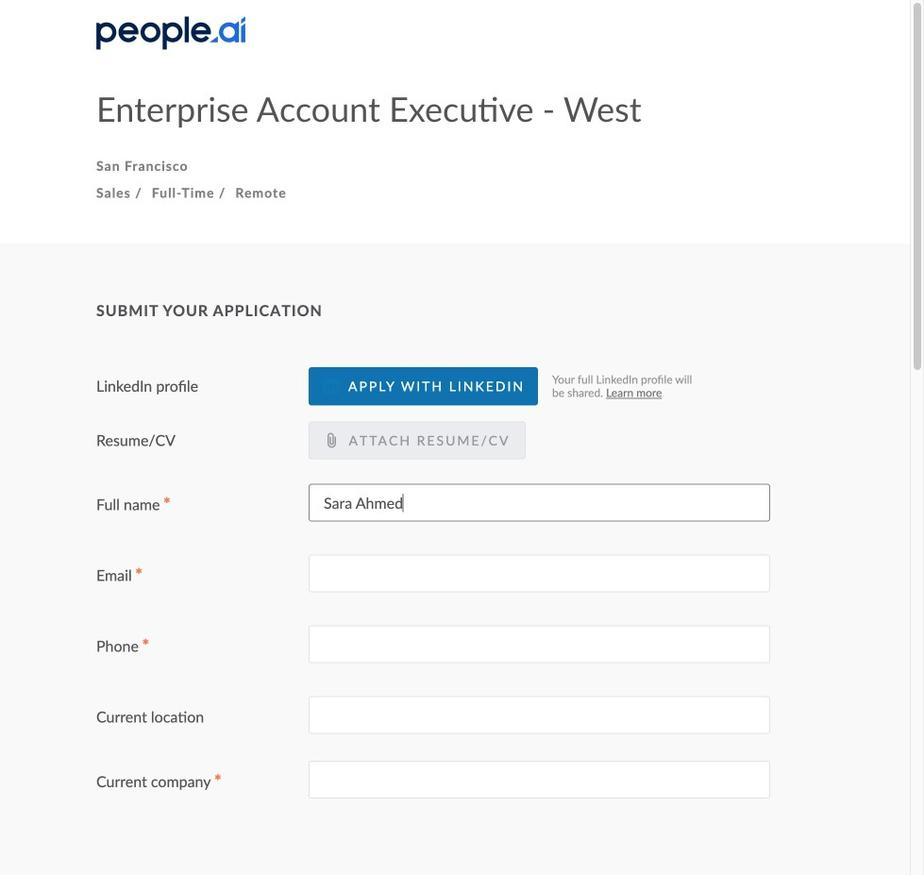 Task type: vqa. For each thing, say whether or not it's contained in the screenshot.
paperclip ICON
yes



Task type: describe. For each thing, give the bounding box(es) containing it.
paperclip image
[[324, 433, 339, 448]]



Task type: locate. For each thing, give the bounding box(es) containing it.
None email field
[[309, 555, 771, 593]]

None text field
[[309, 484, 771, 522], [309, 697, 771, 735], [309, 484, 771, 522], [309, 697, 771, 735]]

people.ai logo image
[[96, 17, 246, 50]]

None text field
[[309, 626, 771, 664], [309, 762, 771, 799], [309, 626, 771, 664], [309, 762, 771, 799]]



